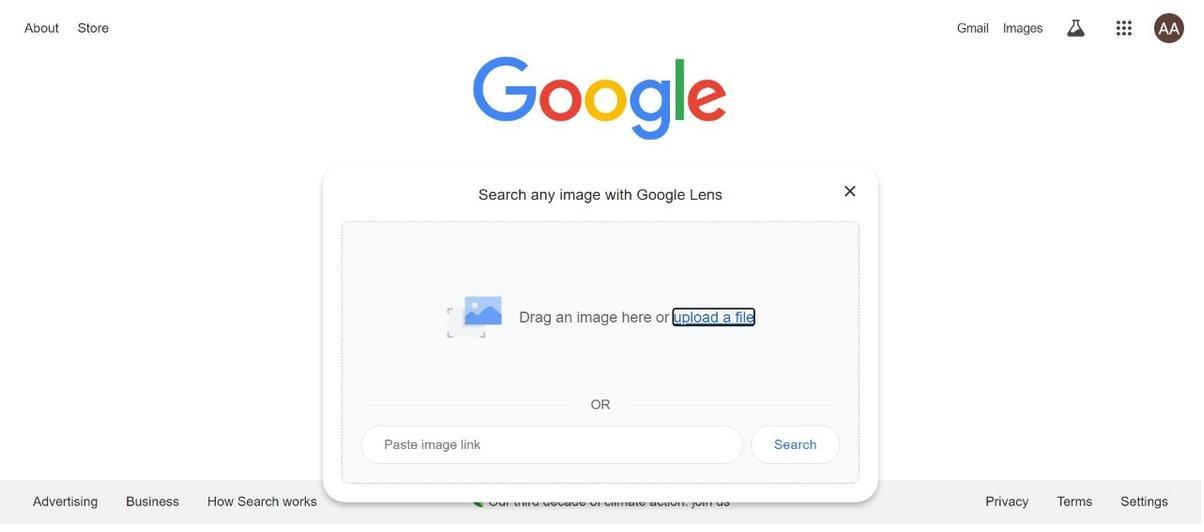 Task type: describe. For each thing, give the bounding box(es) containing it.
Paste image link field
[[361, 426, 743, 465]]

search by image image
[[836, 177, 859, 200]]



Task type: vqa. For each thing, say whether or not it's contained in the screenshot.
Paste image link field
yes



Task type: locate. For each thing, give the bounding box(es) containing it.
None search field
[[19, 161, 1182, 503]]

search labs image
[[1065, 17, 1087, 39]]

google image
[[473, 56, 728, 143]]



